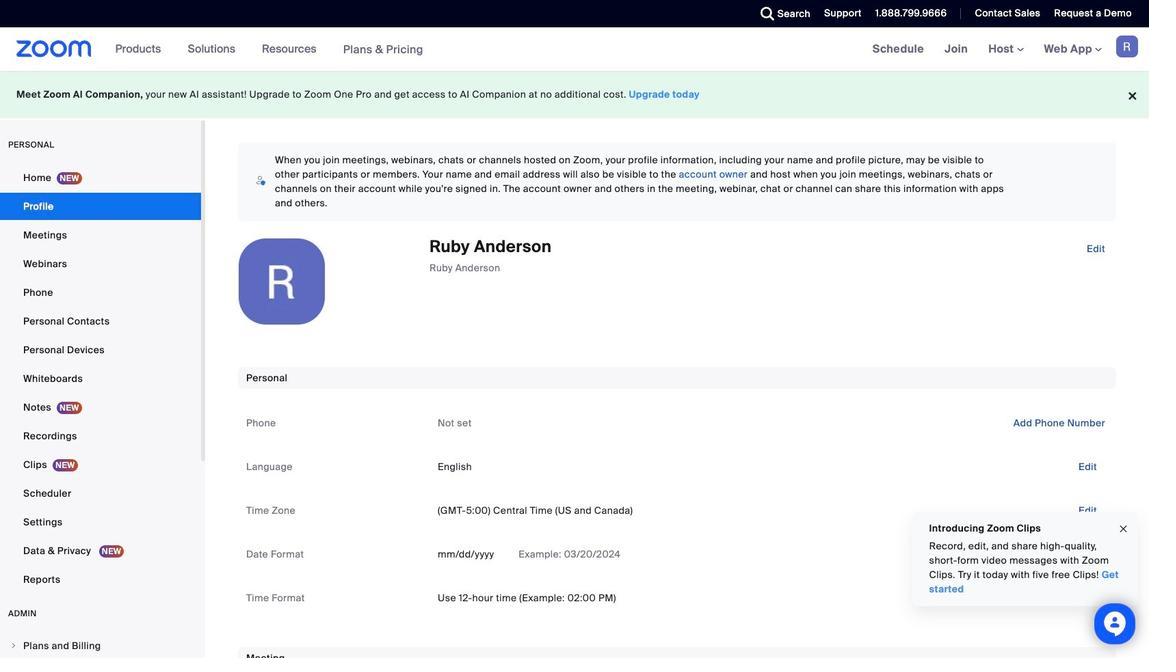 Task type: locate. For each thing, give the bounding box(es) containing it.
product information navigation
[[105, 27, 434, 72]]

footer
[[0, 71, 1150, 118]]

edit user photo image
[[271, 276, 293, 288]]

banner
[[0, 27, 1150, 72]]

zoom logo image
[[16, 40, 91, 57]]

menu item
[[0, 634, 201, 659]]



Task type: describe. For each thing, give the bounding box(es) containing it.
meetings navigation
[[863, 27, 1150, 72]]

personal menu menu
[[0, 164, 201, 595]]

user photo image
[[239, 239, 325, 325]]

close image
[[1119, 522, 1130, 537]]

profile picture image
[[1117, 36, 1139, 57]]

right image
[[10, 642, 18, 651]]



Task type: vqa. For each thing, say whether or not it's contained in the screenshot.
Personal for Personal Contacts
no



